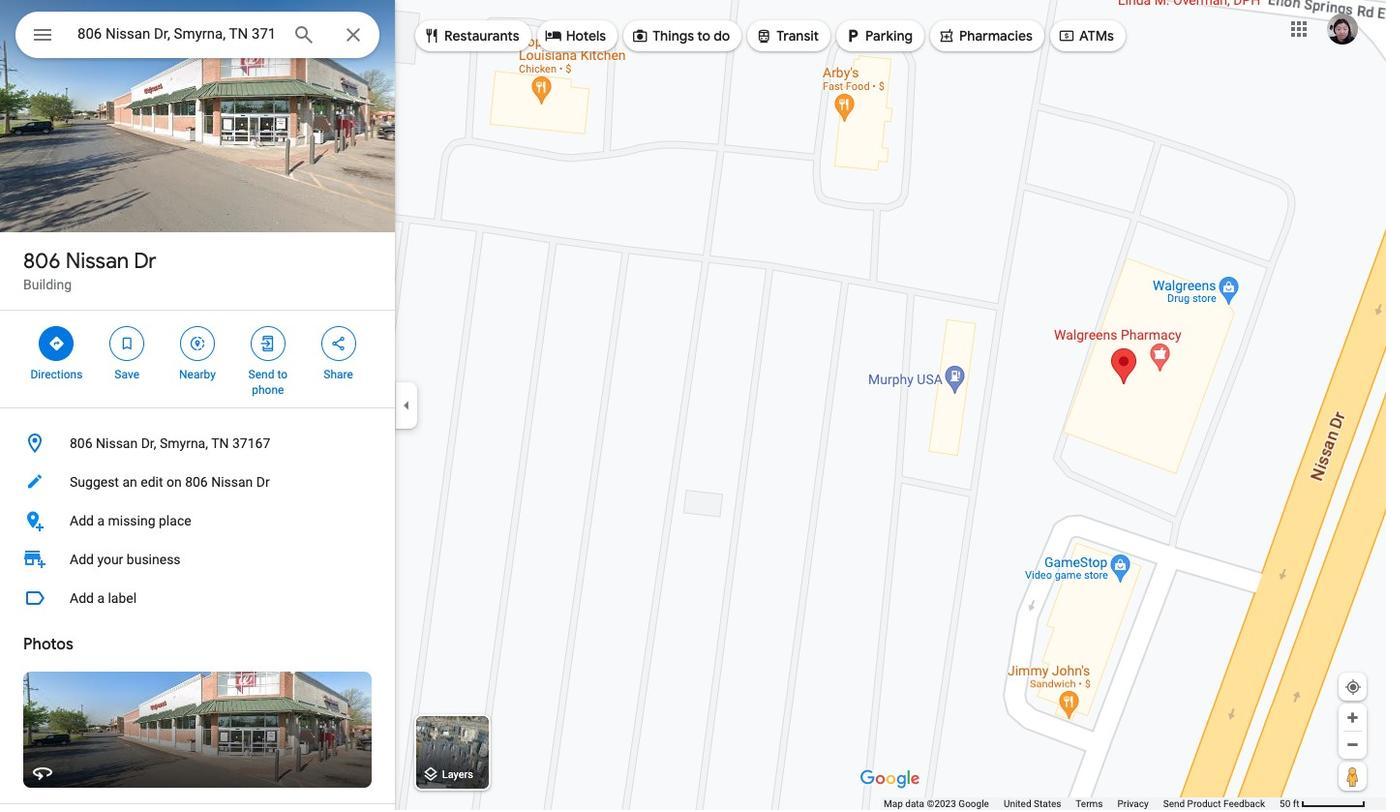 Task type: describe. For each thing, give the bounding box(es) containing it.
50 ft button
[[1281, 799, 1367, 810]]


[[939, 25, 956, 46]]

add for add a missing place
[[70, 513, 94, 529]]

layers
[[442, 769, 474, 782]]

phone
[[252, 384, 284, 397]]

add your business link
[[0, 540, 395, 579]]

restaurants
[[445, 27, 520, 45]]

google account: michele murakami  
(michele.murakami@adept.ai) image
[[1328, 13, 1359, 44]]

 things to do
[[632, 25, 731, 46]]

806 for dr,
[[70, 436, 93, 451]]

united states
[[1004, 799, 1062, 810]]

suggest an edit on 806 nissan dr button
[[0, 463, 395, 502]]

add a missing place
[[70, 513, 191, 529]]

806 Nissan Dr, Smyrna, TN 37167 field
[[15, 12, 380, 58]]

2 horizontal spatial 806
[[185, 475, 208, 490]]

label
[[108, 591, 137, 606]]

product
[[1188, 799, 1222, 810]]


[[423, 25, 441, 46]]

 button
[[15, 12, 70, 62]]

privacy button
[[1118, 798, 1149, 811]]

your
[[97, 552, 123, 568]]

a for label
[[97, 591, 105, 606]]

to inside  things to do
[[698, 27, 711, 45]]

suggest an edit on 806 nissan dr
[[70, 475, 270, 490]]

share
[[324, 368, 353, 382]]


[[756, 25, 773, 46]]

 pharmacies
[[939, 25, 1033, 46]]

on
[[167, 475, 182, 490]]

add for add your business
[[70, 552, 94, 568]]

nissan for dr,
[[96, 436, 138, 451]]

add a label
[[70, 591, 137, 606]]

building
[[23, 277, 72, 293]]

business
[[127, 552, 181, 568]]

tn
[[211, 436, 229, 451]]

 parking
[[845, 25, 913, 46]]


[[31, 21, 54, 48]]

states
[[1034, 799, 1062, 810]]

nearby
[[179, 368, 216, 382]]

 atms
[[1059, 25, 1115, 46]]

dr inside button
[[256, 475, 270, 490]]

806 nissan dr, smyrna, tn 37167
[[70, 436, 271, 451]]

united states button
[[1004, 798, 1062, 811]]

dr,
[[141, 436, 156, 451]]

 search field
[[15, 12, 380, 62]]

do
[[714, 27, 731, 45]]

 restaurants
[[423, 25, 520, 46]]

atms
[[1080, 27, 1115, 45]]

show street view coverage image
[[1340, 762, 1368, 791]]

to inside send to phone
[[277, 368, 288, 382]]

transit
[[777, 27, 819, 45]]

smyrna,
[[160, 436, 208, 451]]


[[48, 333, 65, 354]]



Task type: locate. For each thing, give the bounding box(es) containing it.
dr inside 806 nissan dr building
[[134, 248, 156, 275]]

a
[[97, 513, 105, 529], [97, 591, 105, 606]]

1 vertical spatial a
[[97, 591, 105, 606]]

0 horizontal spatial dr
[[134, 248, 156, 275]]

send inside send to phone
[[248, 368, 275, 382]]

zoom out image
[[1346, 738, 1361, 753]]

2 vertical spatial add
[[70, 591, 94, 606]]

1 vertical spatial 806
[[70, 436, 93, 451]]

1 a from the top
[[97, 513, 105, 529]]

dr up the 
[[134, 248, 156, 275]]

50 ft
[[1281, 799, 1300, 810]]

0 vertical spatial 806
[[23, 248, 61, 275]]

1 vertical spatial send
[[1164, 799, 1186, 810]]

an
[[122, 475, 137, 490]]

place
[[159, 513, 191, 529]]


[[632, 25, 649, 46]]

directions
[[30, 368, 83, 382]]

50
[[1281, 799, 1291, 810]]


[[330, 333, 347, 354]]

1 vertical spatial to
[[277, 368, 288, 382]]

a left missing
[[97, 513, 105, 529]]

dr
[[134, 248, 156, 275], [256, 475, 270, 490]]

send product feedback
[[1164, 799, 1266, 810]]

a for missing
[[97, 513, 105, 529]]

1 vertical spatial add
[[70, 552, 94, 568]]

 hotels
[[545, 25, 606, 46]]

nissan inside 806 nissan dr, smyrna, tn 37167 button
[[96, 436, 138, 451]]

1 horizontal spatial 806
[[70, 436, 93, 451]]

actions for 806 nissan dr region
[[0, 311, 395, 408]]

map
[[884, 799, 903, 810]]

map data ©2023 google
[[884, 799, 990, 810]]

to
[[698, 27, 711, 45], [277, 368, 288, 382]]

nissan
[[66, 248, 129, 275], [96, 436, 138, 451], [211, 475, 253, 490]]

footer containing map data ©2023 google
[[884, 798, 1281, 811]]

add for add a label
[[70, 591, 94, 606]]

add down suggest
[[70, 513, 94, 529]]

hotels
[[566, 27, 606, 45]]

zoom in image
[[1346, 711, 1361, 725]]

2 add from the top
[[70, 552, 94, 568]]

data
[[906, 799, 925, 810]]

2 vertical spatial nissan
[[211, 475, 253, 490]]

feedback
[[1224, 799, 1266, 810]]

0 vertical spatial to
[[698, 27, 711, 45]]

edit
[[141, 475, 163, 490]]

add inside "link"
[[70, 552, 94, 568]]

806 nissan dr building
[[23, 248, 156, 293]]

1 vertical spatial nissan
[[96, 436, 138, 451]]

add
[[70, 513, 94, 529], [70, 552, 94, 568], [70, 591, 94, 606]]

add a label button
[[0, 579, 395, 618]]

united
[[1004, 799, 1032, 810]]

3 add from the top
[[70, 591, 94, 606]]

1 vertical spatial dr
[[256, 475, 270, 490]]

add left your
[[70, 552, 94, 568]]

terms
[[1076, 799, 1104, 810]]

nissan for dr
[[66, 248, 129, 275]]

1 horizontal spatial send
[[1164, 799, 1186, 810]]

suggest
[[70, 475, 119, 490]]

show your location image
[[1345, 679, 1363, 696]]

0 vertical spatial nissan
[[66, 248, 129, 275]]

dr down 37167
[[256, 475, 270, 490]]

1 horizontal spatial to
[[698, 27, 711, 45]]


[[259, 333, 277, 354]]

nissan down tn
[[211, 475, 253, 490]]

collapse side panel image
[[396, 395, 417, 416]]

pharmacies
[[960, 27, 1033, 45]]

parking
[[866, 27, 913, 45]]

google maps element
[[0, 0, 1387, 811]]

1 horizontal spatial dr
[[256, 475, 270, 490]]

things
[[653, 27, 695, 45]]

806 up building
[[23, 248, 61, 275]]

add left label
[[70, 591, 94, 606]]


[[545, 25, 562, 46]]

nissan left dr,
[[96, 436, 138, 451]]

nissan inside 806 nissan dr building
[[66, 248, 129, 275]]

footer
[[884, 798, 1281, 811]]

send product feedback button
[[1164, 798, 1266, 811]]

add a missing place button
[[0, 502, 395, 540]]

nissan up building
[[66, 248, 129, 275]]

terms button
[[1076, 798, 1104, 811]]

send to phone
[[248, 368, 288, 397]]


[[1059, 25, 1076, 46]]

missing
[[108, 513, 156, 529]]

footer inside google maps element
[[884, 798, 1281, 811]]

to left the 'do'
[[698, 27, 711, 45]]

to up phone
[[277, 368, 288, 382]]

0 vertical spatial a
[[97, 513, 105, 529]]

google
[[959, 799, 990, 810]]

nissan inside suggest an edit on 806 nissan dr button
[[211, 475, 253, 490]]

806 nissan dr main content
[[0, 0, 395, 811]]

none field inside 806 nissan dr, smyrna, tn 37167 field
[[77, 22, 277, 46]]

None field
[[77, 22, 277, 46]]

privacy
[[1118, 799, 1149, 810]]

0 vertical spatial send
[[248, 368, 275, 382]]

37167
[[232, 436, 271, 451]]

0 horizontal spatial send
[[248, 368, 275, 382]]

2 vertical spatial 806
[[185, 475, 208, 490]]

806 right on on the bottom left of page
[[185, 475, 208, 490]]

0 horizontal spatial to
[[277, 368, 288, 382]]

send for send product feedback
[[1164, 799, 1186, 810]]

0 vertical spatial dr
[[134, 248, 156, 275]]


[[118, 333, 136, 354]]

1 add from the top
[[70, 513, 94, 529]]

806 up suggest
[[70, 436, 93, 451]]

 transit
[[756, 25, 819, 46]]

ft
[[1294, 799, 1300, 810]]

save
[[115, 368, 139, 382]]

a left label
[[97, 591, 105, 606]]

add your business
[[70, 552, 181, 568]]


[[189, 333, 206, 354]]

806 nissan dr, smyrna, tn 37167 button
[[0, 424, 395, 463]]

send for send to phone
[[248, 368, 275, 382]]

©2023
[[927, 799, 957, 810]]


[[845, 25, 862, 46]]

806
[[23, 248, 61, 275], [70, 436, 93, 451], [185, 475, 208, 490]]

photos
[[23, 635, 73, 655]]

send
[[248, 368, 275, 382], [1164, 799, 1186, 810]]

0 vertical spatial add
[[70, 513, 94, 529]]

send inside "button"
[[1164, 799, 1186, 810]]

0 horizontal spatial 806
[[23, 248, 61, 275]]

2 a from the top
[[97, 591, 105, 606]]

806 inside 806 nissan dr building
[[23, 248, 61, 275]]

806 for dr
[[23, 248, 61, 275]]

send up phone
[[248, 368, 275, 382]]

send left product
[[1164, 799, 1186, 810]]



Task type: vqa. For each thing, say whether or not it's contained in the screenshot.


